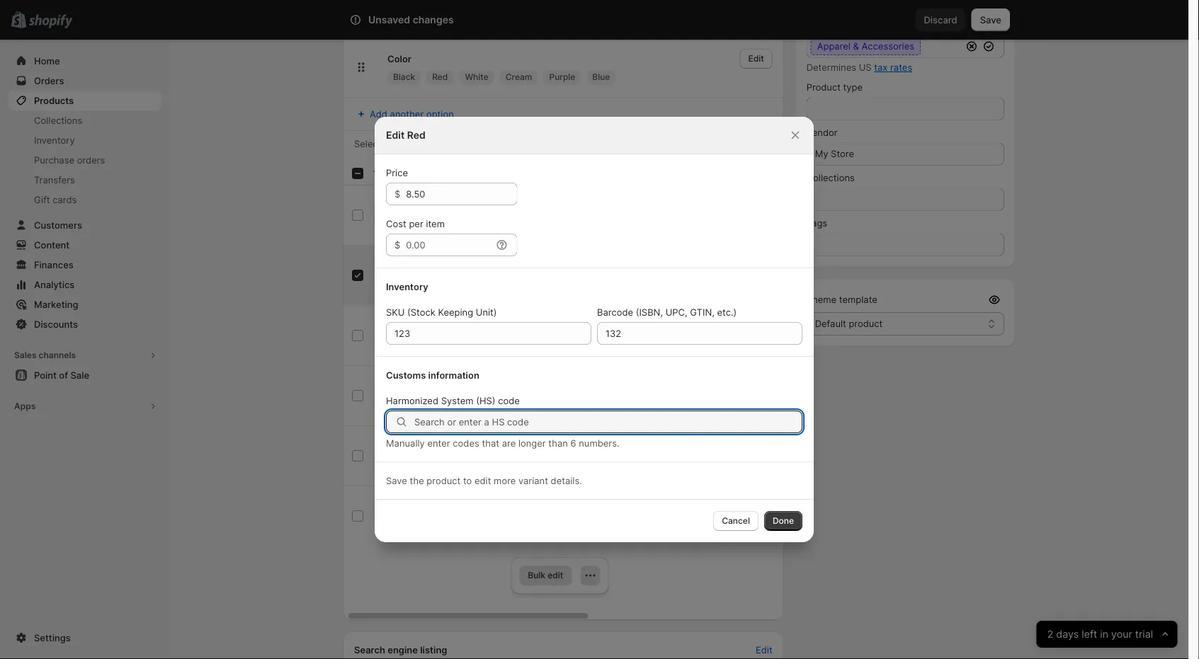 Task type: vqa. For each thing, say whether or not it's contained in the screenshot.
the rightmost in
no



Task type: locate. For each thing, give the bounding box(es) containing it.
inventory inside edit red dialog
[[386, 281, 428, 292]]

upc,
[[666, 307, 687, 318]]

1 vertical spatial save
[[386, 475, 407, 486]]

1 vertical spatial $
[[394, 239, 400, 250]]

edit
[[474, 475, 491, 486]]

shopify image
[[28, 14, 72, 29]]

tax rates link
[[874, 62, 912, 73]]

sales channels
[[14, 350, 76, 360]]

save for save the product to edit more variant details.
[[386, 475, 407, 486]]

cancel button
[[713, 511, 758, 531]]

manually enter codes that are longer than 6 numbers.
[[386, 438, 619, 449]]

red
[[432, 72, 448, 82], [407, 129, 426, 141]]

tags
[[806, 218, 827, 229]]

1 vertical spatial product
[[427, 475, 461, 486]]

save the product to edit more variant details.
[[386, 475, 582, 486]]

inventory
[[34, 135, 75, 146], [386, 281, 428, 292]]

$ down cost
[[394, 239, 400, 250]]

inventory inside inventory link
[[34, 135, 75, 146]]

unsaved changes
[[368, 14, 454, 26]]

numbers.
[[579, 438, 619, 449]]

2 vertical spatial options element
[[411, 390, 439, 401]]

options element down customs information
[[411, 390, 439, 401]]

1 options element from the top
[[411, 210, 434, 221]]

1 horizontal spatial search
[[412, 14, 442, 25]]

0 horizontal spatial save
[[386, 475, 407, 486]]

(stock
[[407, 307, 435, 318]]

product
[[849, 318, 883, 329], [427, 475, 461, 486]]

1 vertical spatial red
[[407, 129, 426, 141]]

1 vertical spatial edit
[[745, 510, 761, 521]]

variant
[[518, 475, 548, 486]]

variants
[[354, 25, 391, 36]]

save
[[980, 14, 1001, 25], [386, 475, 407, 486]]

purchase orders link
[[8, 150, 161, 170]]

search inside button
[[412, 14, 442, 25]]

$ down price
[[394, 188, 400, 199]]

per
[[409, 218, 423, 229]]

purchase
[[34, 154, 74, 165]]

add another option
[[370, 108, 454, 119]]

1 horizontal spatial collections
[[806, 172, 855, 183]]

0 vertical spatial white
[[465, 72, 489, 82]]

(hs)
[[476, 395, 495, 406]]

determines us tax rates
[[806, 62, 912, 73]]

Harmonized System (HS) code text field
[[414, 411, 802, 433]]

options element right cost
[[411, 210, 434, 221]]

item
[[426, 218, 445, 229]]

1 vertical spatial edit button
[[747, 640, 781, 659]]

save inside 'button'
[[980, 14, 1001, 25]]

0 vertical spatial collections
[[34, 115, 82, 126]]

0 horizontal spatial collections
[[34, 115, 82, 126]]

inventory up sku
[[386, 281, 428, 292]]

0 vertical spatial edit button
[[737, 506, 770, 526]]

0 horizontal spatial inventory
[[34, 135, 75, 146]]

options element containing black
[[411, 210, 434, 221]]

cream left purple
[[506, 72, 532, 82]]

keeping
[[438, 307, 473, 318]]

options element down "(stock"
[[411, 330, 436, 341]]

cards
[[53, 194, 77, 205]]

3 options element from the top
[[411, 390, 439, 401]]

(isbn,
[[636, 307, 663, 318]]

transfers
[[34, 174, 75, 185]]

1 horizontal spatial save
[[980, 14, 1001, 25]]

save left the on the bottom
[[386, 475, 407, 486]]

etc.)
[[717, 307, 737, 318]]

2 $ from the top
[[394, 239, 400, 250]]

products
[[34, 95, 74, 106]]

gtin,
[[690, 307, 714, 318]]

search for search engine listing
[[354, 644, 385, 655]]

product down template
[[849, 318, 883, 329]]

Cost per item text field
[[406, 234, 492, 256]]

sku
[[386, 307, 405, 318]]

SKU (Stock Keeping Unit) text field
[[386, 322, 591, 345]]

barcode (isbn, upc, gtin, etc.)
[[597, 307, 737, 318]]

0 vertical spatial save
[[980, 14, 1001, 25]]

Price text field
[[406, 183, 517, 205]]

0 vertical spatial options element
[[411, 210, 434, 221]]

red up the option
[[432, 72, 448, 82]]

edit red
[[386, 129, 426, 141]]

red right all
[[407, 129, 426, 141]]

manually
[[386, 438, 425, 449]]

0 vertical spatial black
[[393, 72, 415, 82]]

1 vertical spatial inventory
[[386, 281, 428, 292]]

harmonized system (hs) code
[[386, 395, 520, 406]]

cancel
[[722, 516, 750, 526]]

add
[[370, 108, 387, 119]]

0 vertical spatial edit
[[386, 129, 405, 141]]

code
[[498, 395, 520, 406]]

white
[[465, 72, 489, 82], [411, 330, 436, 341]]

edit red dialog
[[0, 117, 1188, 542]]

1 $ from the top
[[394, 188, 400, 199]]

purple
[[549, 72, 575, 82]]

price
[[386, 167, 408, 178]]

save right discard
[[980, 14, 1001, 25]]

0 horizontal spatial white
[[411, 330, 436, 341]]

save for save
[[980, 14, 1001, 25]]

1 horizontal spatial inventory
[[386, 281, 428, 292]]

$
[[394, 188, 400, 199], [394, 239, 400, 250]]

system
[[441, 395, 473, 406]]

1 vertical spatial options element
[[411, 330, 436, 341]]

options element containing white
[[411, 330, 436, 341]]

1 horizontal spatial red
[[432, 72, 448, 82]]

search right unsaved
[[412, 14, 442, 25]]

product type
[[806, 82, 863, 93]]

search
[[412, 14, 442, 25], [354, 644, 385, 655]]

0 vertical spatial $
[[394, 188, 400, 199]]

save inside edit red dialog
[[386, 475, 407, 486]]

cream down customs information
[[411, 390, 439, 401]]

vendor
[[806, 127, 838, 138]]

0 vertical spatial inventory
[[34, 135, 75, 146]]

0 vertical spatial search
[[412, 14, 442, 25]]

product left to
[[427, 475, 461, 486]]

the
[[410, 475, 424, 486]]

apps
[[14, 401, 36, 411]]

collections down 'products'
[[34, 115, 82, 126]]

0 vertical spatial product
[[849, 318, 883, 329]]

inventory up purchase
[[34, 135, 75, 146]]

$ for price
[[394, 188, 400, 199]]

search left engine
[[354, 644, 385, 655]]

1 vertical spatial cream
[[411, 390, 439, 401]]

options element
[[411, 210, 434, 221], [411, 330, 436, 341], [411, 390, 439, 401]]

0 horizontal spatial red
[[407, 129, 426, 141]]

black down the color
[[393, 72, 415, 82]]

determines
[[806, 62, 856, 73]]

0 horizontal spatial product
[[427, 475, 461, 486]]

none
[[415, 138, 438, 149]]

home link
[[8, 51, 161, 71]]

1 horizontal spatial cream
[[506, 72, 532, 82]]

1 vertical spatial collections
[[806, 172, 855, 183]]

longer
[[518, 438, 546, 449]]

black right cost
[[411, 210, 434, 221]]

edit button
[[737, 506, 770, 526], [747, 640, 781, 659]]

0 horizontal spatial search
[[354, 644, 385, 655]]

cost
[[386, 218, 406, 229]]

2 options element from the top
[[411, 330, 436, 341]]

collections down vendor
[[806, 172, 855, 183]]

purchase orders
[[34, 154, 105, 165]]

search button
[[389, 8, 800, 31]]

product inside edit red dialog
[[427, 475, 461, 486]]

cream
[[506, 72, 532, 82], [411, 390, 439, 401]]

1 vertical spatial search
[[354, 644, 385, 655]]



Task type: describe. For each thing, give the bounding box(es) containing it.
$ for cost per item
[[394, 239, 400, 250]]

orders
[[77, 154, 105, 165]]

customs information
[[386, 370, 479, 381]]

select
[[354, 138, 381, 149]]

0 vertical spatial cream
[[506, 72, 532, 82]]

us
[[859, 62, 872, 73]]

1 vertical spatial black
[[411, 210, 434, 221]]

cost per item
[[386, 218, 445, 229]]

none button
[[406, 134, 446, 154]]

type
[[843, 82, 863, 93]]

products link
[[8, 91, 161, 110]]

0 horizontal spatial cream
[[411, 390, 439, 401]]

default
[[815, 318, 846, 329]]

done
[[773, 516, 794, 526]]

rates
[[890, 62, 912, 73]]

another
[[390, 108, 424, 119]]

than
[[548, 438, 568, 449]]

search engine listing
[[354, 644, 447, 655]]

Barcode (ISBN, UPC, GTIN, etc.) text field
[[597, 322, 802, 345]]

red inside dialog
[[407, 129, 426, 141]]

done button
[[764, 511, 802, 531]]

that
[[482, 438, 499, 449]]

template
[[839, 294, 877, 305]]

apps button
[[8, 397, 161, 416]]

1 vertical spatial white
[[411, 330, 436, 341]]

blue
[[592, 72, 610, 82]]

0 vertical spatial red
[[432, 72, 448, 82]]

discard
[[924, 14, 957, 25]]

are
[[502, 438, 516, 449]]

information
[[428, 370, 479, 381]]

all button
[[384, 134, 412, 154]]

gift cards
[[34, 194, 77, 205]]

discounts link
[[8, 314, 161, 334]]

default product
[[815, 318, 883, 329]]

discounts
[[34, 319, 78, 330]]

enter
[[427, 438, 450, 449]]

gift
[[34, 194, 50, 205]]

inventory link
[[8, 130, 161, 150]]

theme template
[[806, 294, 877, 305]]

customs
[[386, 370, 426, 381]]

search for search
[[412, 14, 442, 25]]

listing
[[420, 644, 447, 655]]

2 vertical spatial edit
[[756, 644, 772, 655]]

options element containing cream
[[411, 390, 439, 401]]

color
[[387, 53, 411, 64]]

details.
[[551, 475, 582, 486]]

settings link
[[8, 628, 161, 648]]

discard button
[[915, 8, 966, 31]]

sales channels button
[[8, 346, 161, 365]]

changes
[[413, 14, 454, 26]]

1 horizontal spatial white
[[465, 72, 489, 82]]

collections link
[[8, 110, 161, 130]]

channels
[[39, 350, 76, 360]]

theme
[[806, 294, 837, 305]]

home
[[34, 55, 60, 66]]

option
[[426, 108, 454, 119]]

barcode
[[597, 307, 633, 318]]

product
[[806, 82, 841, 93]]

1 horizontal spatial product
[[849, 318, 883, 329]]

transfers link
[[8, 170, 161, 190]]

6
[[570, 438, 576, 449]]

sku (stock keeping unit)
[[386, 307, 497, 318]]

tax
[[874, 62, 888, 73]]

edit inside dialog
[[386, 129, 405, 141]]

engine
[[388, 644, 418, 655]]

save button
[[971, 8, 1010, 31]]

all
[[393, 138, 403, 149]]

harmonized
[[386, 395, 438, 406]]

add another option button
[[346, 104, 462, 124]]

more
[[494, 475, 516, 486]]

sales
[[14, 350, 36, 360]]

unsaved
[[368, 14, 410, 26]]

unit)
[[476, 307, 497, 318]]

settings
[[34, 632, 71, 643]]

gift cards link
[[8, 190, 161, 210]]

to
[[463, 475, 472, 486]]

codes
[[453, 438, 479, 449]]



